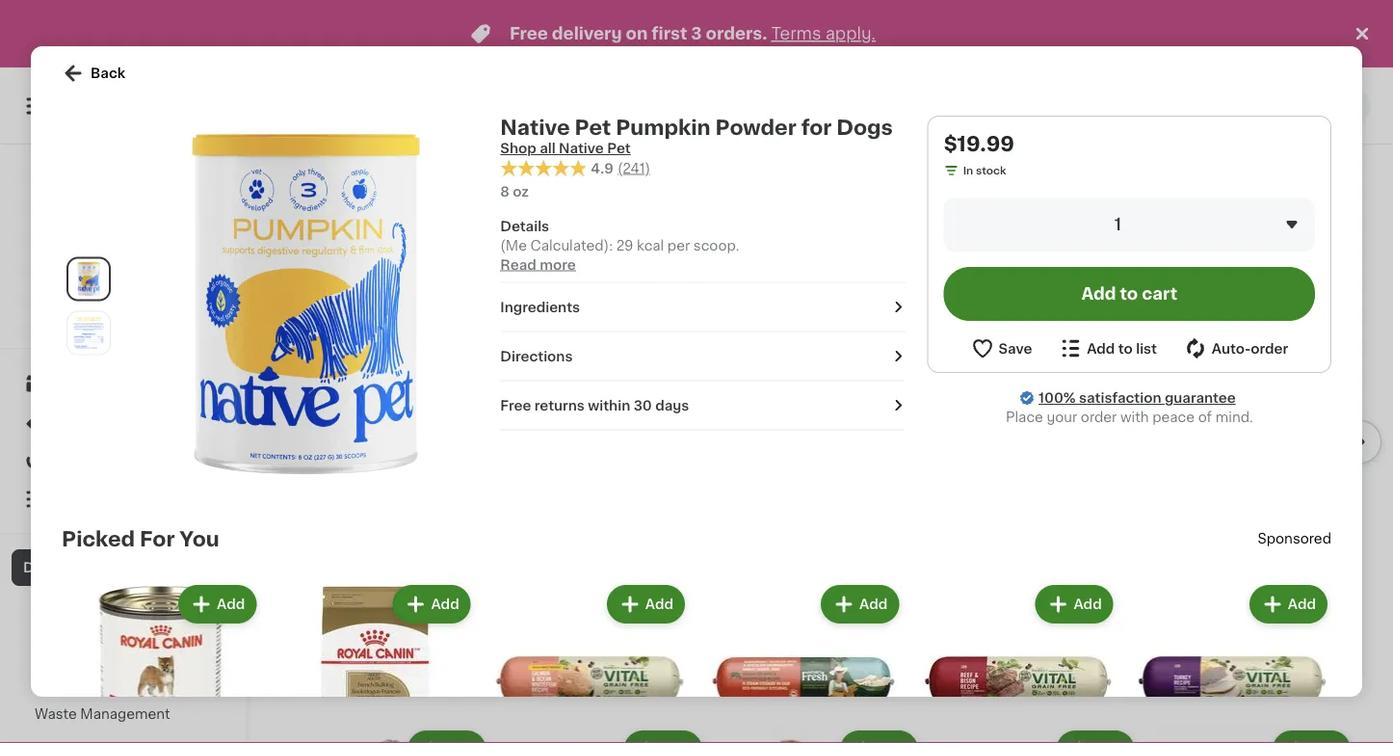 Task type: vqa. For each thing, say whether or not it's contained in the screenshot.
the Dogs link
yes



Task type: describe. For each thing, give the bounding box(es) containing it.
free for free delivery on first 3 orders. terms apply.
[[510, 26, 548, 42]]

collar up 'nsored'
[[1302, 505, 1341, 519]]

view more link for clothing
[[1269, 674, 1355, 694]]

pet
[[607, 142, 631, 155]]

add to list
[[1087, 342, 1157, 355]]

1 many in stock from the left
[[525, 600, 601, 610]]

peace
[[1153, 411, 1195, 424]]

petco logo image
[[80, 168, 165, 253]]

and for small
[[1242, 505, 1267, 519]]

terms apply. link
[[771, 26, 876, 42]]

nsored
[[1285, 532, 1332, 546]]

seresto for seresto flea and tick collar for dogs 8-month flea, tick prevention collar for large dogs (above 18lbs)
[[505, 505, 558, 519]]

health link
[[289, 215, 360, 238]]

and for large
[[593, 505, 618, 519]]

1 many from the left
[[525, 600, 555, 610]]

free delivery on first 3 orders. terms apply.
[[510, 26, 876, 42]]

collar left 'nsored'
[[1230, 544, 1270, 557]]

month for 18lbs)
[[582, 525, 626, 538]]

enlarge dog vitamins & supplements native pet pumpkin powder for dogs hero (opens in a new tab) image
[[71, 262, 106, 296]]

details button
[[501, 217, 905, 236]]

all
[[540, 142, 556, 155]]

flea for (up
[[1210, 505, 1238, 519]]

days
[[656, 399, 689, 412]]

auto-order
[[1212, 342, 1289, 355]]

small
[[1296, 544, 1333, 557]]

8- for (above
[[567, 525, 582, 538]]

health
[[289, 216, 360, 237]]

24,
[[772, 137, 789, 148]]

view more link for health
[[1269, 217, 1355, 236]]

ingredients button
[[501, 298, 905, 317]]

your
[[1047, 411, 1078, 424]]

pet
[[575, 117, 611, 137]]

care
[[109, 320, 135, 331]]

apply.
[[826, 26, 876, 42]]

(667)
[[360, 122, 389, 132]]

in stock
[[963, 165, 1007, 176]]

collar up '(above'
[[582, 544, 621, 557]]

oz for 120 oz
[[959, 137, 972, 148]]

more for health
[[1306, 220, 1342, 233]]

flea, for small
[[1278, 525, 1310, 538]]

count of 6, 3 total options button
[[938, 269, 1139, 593]]

everyday store prices
[[58, 282, 177, 293]]

2 many in stock from the left
[[1173, 600, 1249, 610]]

spo nsored
[[1258, 532, 1332, 546]]

save
[[999, 342, 1033, 355]]

orders.
[[706, 26, 768, 42]]

8
[[501, 185, 510, 198]]

view more for clothing
[[1269, 677, 1342, 691]]

29
[[616, 239, 634, 252]]

10,
[[339, 137, 354, 148]]

seresto for seresto flea and tick collar for dogs 8-month flea, tick prevention collar for small dogs (up to 18lbs)
[[1154, 505, 1207, 519]]

4.9 (241)
[[591, 161, 651, 175]]

petco link
[[80, 168, 165, 276]]

flea for (above
[[561, 505, 589, 519]]

1
[[1115, 216, 1122, 233]]

add to list button
[[1059, 336, 1157, 360]]

auto-
[[1212, 342, 1251, 355]]

total for 10,
[[367, 137, 392, 148]]

view cart. items in cart: 0 image
[[1308, 94, 1331, 118]]

count for count of 6, 3 total options
[[938, 580, 972, 591]]

returns
[[535, 399, 585, 412]]

to inside add vital care to save link
[[138, 320, 149, 331]]

options for count of 10, 4 total options
[[395, 137, 436, 148]]

100% satisfaction guarantee link
[[1039, 388, 1236, 408]]

ingredients
[[501, 300, 580, 314]]

per
[[668, 239, 690, 252]]

(me
[[501, 239, 527, 252]]

1 in from the left
[[558, 600, 568, 610]]

with
[[1121, 411, 1149, 424]]

pumpkin
[[616, 117, 711, 137]]

store
[[112, 282, 140, 293]]

collar up large
[[653, 505, 692, 519]]

1 vertical spatial satisfaction
[[1079, 391, 1162, 405]]

vital
[[82, 320, 106, 331]]

(241) button
[[618, 158, 651, 178]]

options for count of 6, 3 total options
[[1038, 580, 1080, 591]]

back
[[91, 66, 125, 80]]

1 horizontal spatial stock
[[976, 165, 1007, 176]]

clothing link
[[289, 673, 382, 696]]

for inside native pet pumpkin powder for dogs shop all native pet
[[802, 117, 832, 137]]

read
[[501, 258, 537, 271]]

prices
[[143, 282, 177, 293]]

of for count of 6, 3 total options
[[974, 580, 986, 591]]

on
[[626, 26, 648, 42]]

0 horizontal spatial stock
[[570, 600, 601, 610]]

details (me calculated): 29 kcal per scoop. read more
[[501, 219, 740, 271]]

4 for 24,
[[792, 137, 799, 148]]

service type group
[[708, 87, 915, 125]]

(above
[[545, 563, 591, 577]]

item carousel region containing ★★★★★
[[289, 0, 1382, 184]]

2 many from the left
[[1173, 600, 1204, 610]]

free returns within 30 days
[[501, 399, 689, 412]]

to inside add to cart button
[[1120, 286, 1138, 302]]

dogs inside native pet pumpkin powder for dogs shop all native pet
[[837, 117, 893, 137]]

view more for health
[[1269, 220, 1342, 233]]

native
[[501, 117, 570, 137]]

you
[[180, 529, 220, 549]]

auto-order button
[[1184, 336, 1289, 360]]

(54)
[[577, 122, 599, 132]]

count for count of 10, 4 total options
[[289, 137, 323, 148]]

free for free returns within 30 days
[[501, 399, 531, 412]]



Task type: locate. For each thing, give the bounding box(es) containing it.
total down (667)
[[367, 137, 392, 148]]

read more button
[[501, 255, 576, 274]]

0 horizontal spatial in
[[558, 600, 568, 610]]

0 horizontal spatial and
[[593, 505, 618, 519]]

1 horizontal spatial flea
[[1210, 505, 1238, 519]]

0 horizontal spatial total
[[367, 137, 392, 148]]

satisfaction up place your order with peace of mind.
[[1079, 391, 1162, 405]]

0 vertical spatial guarantee
[[148, 301, 204, 312]]

flea,
[[630, 525, 661, 538], [1278, 525, 1310, 538]]

everyday store prices link
[[58, 279, 188, 295]]

0 vertical spatial view more link
[[1269, 217, 1355, 236]]

100% satisfaction guarantee inside button
[[49, 301, 204, 312]]

seresto inside seresto flea and tick collar for dogs 8-month flea, tick prevention collar for large dogs (above 18lbs)
[[505, 505, 558, 519]]

1 view more from the top
[[1269, 220, 1342, 233]]

30
[[634, 399, 652, 412]]

1 and from the left
[[593, 505, 618, 519]]

1 vertical spatial 100%
[[1039, 391, 1076, 405]]

options right "10,"
[[395, 137, 436, 148]]

1 more from the top
[[1306, 220, 1342, 233]]

1 vertical spatial 3
[[1001, 580, 1008, 591]]

product group
[[289, 269, 490, 574], [505, 269, 706, 617], [722, 269, 923, 593], [938, 269, 1139, 611], [1154, 269, 1355, 634], [62, 581, 261, 743], [276, 581, 475, 743], [490, 581, 689, 743], [705, 581, 903, 743], [919, 581, 1118, 743], [1133, 581, 1332, 743], [289, 726, 490, 743], [505, 726, 706, 743], [722, 726, 923, 743], [938, 726, 1139, 743], [1154, 726, 1355, 743]]

prevention for (above
[[505, 544, 578, 557]]

0 horizontal spatial 18lbs)
[[595, 563, 635, 577]]

item carousel region
[[289, 0, 1382, 184], [289, 261, 1382, 642]]

100% satisfaction guarantee
[[49, 301, 204, 312], [1039, 391, 1236, 405]]

stock down '(above'
[[570, 600, 601, 610]]

view
[[1269, 220, 1302, 233], [1269, 677, 1302, 691]]

save
[[152, 320, 177, 331]]

oz inside item carousel region
[[959, 137, 972, 148]]

prevention inside seresto flea and tick collar for dogs 8-month flea, tick prevention collar for large dogs (above 18lbs)
[[505, 544, 578, 557]]

1 vertical spatial guarantee
[[1165, 391, 1236, 405]]

stock right in
[[976, 165, 1007, 176]]

100% satisfaction guarantee button
[[30, 295, 216, 314]]

2 view more from the top
[[1269, 677, 1342, 691]]

0 horizontal spatial seresto
[[505, 505, 558, 519]]

of left 6,
[[974, 580, 986, 591]]

3 right first
[[691, 26, 702, 42]]

2 horizontal spatial stock
[[1219, 600, 1249, 610]]

view more
[[1269, 220, 1342, 233], [1269, 677, 1342, 691]]

and inside seresto flea and tick collar for dogs 8-month flea, tick prevention collar for small dogs (up to 18lbs)
[[1242, 505, 1267, 519]]

stock down seresto flea and tick collar for dogs 8-month flea, tick prevention collar for small dogs (up to 18lbs)
[[1219, 600, 1249, 610]]

2 flea, from the left
[[1278, 525, 1310, 538]]

and inside seresto flea and tick collar for dogs 8-month flea, tick prevention collar for large dogs (above 18lbs)
[[593, 505, 618, 519]]

3 right 6,
[[1001, 580, 1008, 591]]

order inside button
[[1251, 342, 1289, 355]]

1 18lbs) from the left
[[595, 563, 635, 577]]

oz right 8
[[513, 185, 529, 198]]

100% satisfaction guarantee down store
[[49, 301, 204, 312]]

2 flea from the left
[[1210, 505, 1238, 519]]

1 vertical spatial 100% satisfaction guarantee
[[1039, 391, 1236, 405]]

in down '(above'
[[558, 600, 568, 610]]

options down service type group
[[829, 137, 871, 148]]

total down (299)
[[802, 137, 827, 148]]

1 4 from the left
[[357, 137, 364, 148]]

seresto flea and tick collar for dogs 8-month flea, tick prevention collar for small dogs (up to 18lbs)
[[1154, 505, 1341, 577]]

0 horizontal spatial many in stock
[[525, 600, 601, 610]]

1 horizontal spatial month
[[1231, 525, 1275, 538]]

more
[[540, 258, 576, 271]]

count left 6,
[[938, 580, 972, 591]]

6,
[[988, 580, 998, 591]]

add vital care to save link
[[57, 318, 188, 333]]

1 vertical spatial more
[[1306, 677, 1342, 691]]

0 horizontal spatial 100% satisfaction guarantee
[[49, 301, 204, 312]]

0 horizontal spatial satisfaction
[[81, 301, 146, 312]]

120 oz
[[938, 137, 972, 148]]

100% satisfaction guarantee up with on the right of page
[[1039, 391, 1236, 405]]

picked
[[62, 529, 135, 549]]

place your order with peace of mind.
[[1006, 411, 1254, 424]]

month up '(above'
[[582, 525, 626, 538]]

1 vertical spatial free
[[501, 399, 531, 412]]

1 item carousel region from the top
[[289, 0, 1382, 184]]

1 field
[[944, 198, 1316, 252]]

1 vertical spatial view more link
[[1269, 674, 1355, 694]]

to inside seresto flea and tick collar for dogs 8-month flea, tick prevention collar for small dogs (up to 18lbs)
[[1220, 563, 1234, 577]]

0 vertical spatial free
[[510, 26, 548, 42]]

prevention
[[505, 544, 578, 557], [1154, 544, 1227, 557]]

8- up '(above'
[[567, 525, 582, 538]]

total
[[367, 137, 392, 148], [802, 137, 827, 148], [1011, 580, 1036, 591]]

save button
[[971, 336, 1033, 360]]

2 prevention from the left
[[1154, 544, 1227, 557]]

1 prevention from the left
[[505, 544, 578, 557]]

many down '(above'
[[525, 600, 555, 610]]

0 horizontal spatial count
[[289, 137, 323, 148]]

0 horizontal spatial guarantee
[[148, 301, 204, 312]]

2 month from the left
[[1231, 525, 1275, 538]]

1 view from the top
[[1269, 220, 1302, 233]]

guarantee inside button
[[148, 301, 204, 312]]

8- up (up at bottom
[[1216, 525, 1231, 538]]

mind.
[[1216, 411, 1254, 424]]

month
[[582, 525, 626, 538], [1231, 525, 1275, 538]]

of left 24,
[[758, 137, 769, 148]]

powder
[[716, 117, 797, 137]]

free left returns
[[501, 399, 531, 412]]

1 flea from the left
[[561, 505, 589, 519]]

of left "10,"
[[326, 137, 337, 148]]

None search field
[[276, 79, 682, 133]]

many in stock down (up at bottom
[[1173, 600, 1249, 610]]

directions
[[501, 350, 573, 363]]

add to cart button
[[944, 267, 1316, 321]]

waste management
[[35, 707, 170, 721]]

2 4 from the left
[[792, 137, 799, 148]]

1 vertical spatial view
[[1269, 677, 1302, 691]]

order up mind.
[[1251, 342, 1289, 355]]

1 vertical spatial oz
[[513, 185, 529, 198]]

count left 24,
[[722, 137, 756, 148]]

calculated):
[[531, 239, 613, 252]]

1 horizontal spatial and
[[1242, 505, 1267, 519]]

management
[[80, 707, 170, 721]]

count for count of 24, 4 total options
[[722, 137, 756, 148]]

for
[[140, 529, 175, 549]]

to left save
[[138, 320, 149, 331]]

details
[[501, 219, 549, 233]]

count inside button
[[938, 580, 972, 591]]

4 for 10,
[[357, 137, 364, 148]]

flea, up large
[[630, 525, 661, 538]]

count of 24, 4 total options
[[722, 137, 871, 148]]

oz for 8 oz
[[513, 185, 529, 198]]

many down (up at bottom
[[1173, 600, 1204, 610]]

free
[[510, 26, 548, 42], [501, 399, 531, 412]]

add to cart
[[1082, 286, 1178, 302]]

1 vertical spatial view more
[[1269, 677, 1342, 691]]

0 horizontal spatial options
[[395, 137, 436, 148]]

3
[[691, 26, 702, 42], [1001, 580, 1008, 591]]

scoop.
[[694, 239, 740, 252]]

item carousel region containing add
[[289, 261, 1382, 642]]

1 horizontal spatial 3
[[1001, 580, 1008, 591]]

2 horizontal spatial total
[[1011, 580, 1036, 591]]

petco
[[102, 259, 143, 273]]

100% inside 100% satisfaction guarantee button
[[49, 301, 79, 312]]

1 horizontal spatial oz
[[959, 137, 972, 148]]

seresto up '(above'
[[505, 505, 558, 519]]

flea inside seresto flea and tick collar for dogs 8-month flea, tick prevention collar for small dogs (up to 18lbs)
[[1210, 505, 1238, 519]]

options for count of 24, 4 total options
[[829, 137, 871, 148]]

dog vitamins & supplements native pet pumpkin powder for dogs hero image
[[0, 0, 463, 483]]

add vital care to save
[[57, 320, 177, 331]]

100% up your
[[1039, 391, 1076, 405]]

$19.99
[[944, 133, 1015, 154]]

guarantee up save
[[148, 301, 204, 312]]

satisfaction inside button
[[81, 301, 146, 312]]

prevention up (up at bottom
[[1154, 544, 1227, 557]]

1 horizontal spatial 8-
[[1216, 525, 1231, 538]]

1 horizontal spatial count
[[722, 137, 756, 148]]

list
[[1136, 342, 1157, 355]]

count left "10,"
[[289, 137, 323, 148]]

seresto inside seresto flea and tick collar for dogs 8-month flea, tick prevention collar for small dogs (up to 18lbs)
[[1154, 505, 1207, 519]]

1 vertical spatial order
[[1081, 411, 1117, 424]]

in down (up at bottom
[[1207, 600, 1216, 610]]

to inside add to list button
[[1119, 342, 1133, 355]]

seresto
[[505, 505, 558, 519], [1154, 505, 1207, 519]]

tick
[[622, 505, 649, 519], [1271, 505, 1298, 519], [665, 525, 692, 538], [1314, 525, 1341, 538]]

shop
[[501, 142, 537, 155]]

2 more from the top
[[1306, 677, 1342, 691]]

0 vertical spatial satisfaction
[[81, 301, 146, 312]]

0 horizontal spatial month
[[582, 525, 626, 538]]

limited time offer region
[[0, 0, 1351, 67]]

0 horizontal spatial 4
[[357, 137, 364, 148]]

0 horizontal spatial flea,
[[630, 525, 661, 538]]

oz right 120
[[959, 137, 972, 148]]

kcal
[[637, 239, 664, 252]]

1 horizontal spatial satisfaction
[[1079, 391, 1162, 405]]

1 horizontal spatial flea,
[[1278, 525, 1310, 538]]

spo
[[1258, 532, 1285, 546]]

order
[[1251, 342, 1289, 355], [1081, 411, 1117, 424]]

18lbs) inside seresto flea and tick collar for dogs 8-month flea, tick prevention collar for large dogs (above 18lbs)
[[595, 563, 635, 577]]

1 horizontal spatial prevention
[[1154, 544, 1227, 557]]

0 horizontal spatial order
[[1081, 411, 1117, 424]]

options inside "count of 6, 3 total options" button
[[1038, 580, 1080, 591]]

cart
[[1142, 286, 1178, 302]]

1 horizontal spatial order
[[1251, 342, 1289, 355]]

view for clothing
[[1269, 677, 1302, 691]]

(241)
[[618, 161, 651, 175]]

flea up '(above'
[[561, 505, 589, 519]]

8-
[[567, 525, 582, 538], [1216, 525, 1231, 538]]

more for clothing
[[1306, 677, 1342, 691]]

options right 6,
[[1038, 580, 1080, 591]]

8- inside seresto flea and tick collar for dogs 8-month flea, tick prevention collar for small dogs (up to 18lbs)
[[1216, 525, 1231, 538]]

flea up (up at bottom
[[1210, 505, 1238, 519]]

8- inside seresto flea and tick collar for dogs 8-month flea, tick prevention collar for large dogs (above 18lbs)
[[567, 525, 582, 538]]

1 horizontal spatial many in stock
[[1173, 600, 1249, 610]]

0 vertical spatial more
[[1306, 220, 1342, 233]]

3 inside "count of 6, 3 total options" button
[[1001, 580, 1008, 591]]

8- for (up
[[1216, 525, 1231, 538]]

2 horizontal spatial options
[[1038, 580, 1080, 591]]

2 view more link from the top
[[1269, 674, 1355, 694]]

to left cart
[[1120, 286, 1138, 302]]

flea, for large
[[630, 525, 661, 538]]

total inside button
[[1011, 580, 1036, 591]]

1 horizontal spatial 4
[[792, 137, 799, 148]]

prevention inside seresto flea and tick collar for dogs 8-month flea, tick prevention collar for small dogs (up to 18lbs)
[[1154, 544, 1227, 557]]

2 18lbs) from the left
[[1237, 563, 1277, 577]]

1 horizontal spatial 100% satisfaction guarantee
[[1039, 391, 1236, 405]]

native
[[559, 142, 604, 155]]

100% down everyday
[[49, 301, 79, 312]]

100% inside 100% satisfaction guarantee link
[[1039, 391, 1076, 405]]

2 seresto from the left
[[1154, 505, 1207, 519]]

0 vertical spatial oz
[[959, 137, 972, 148]]

0 horizontal spatial many
[[525, 600, 555, 610]]

0 horizontal spatial 3
[[691, 26, 702, 42]]

satisfaction up "add vital care to save" on the left of page
[[81, 301, 146, 312]]

0 vertical spatial item carousel region
[[289, 0, 1382, 184]]

total right 6,
[[1011, 580, 1036, 591]]

of
[[326, 137, 337, 148], [758, 137, 769, 148], [1199, 411, 1213, 424], [974, 580, 986, 591]]

flea, up small
[[1278, 525, 1310, 538]]

18lbs) right '(above'
[[595, 563, 635, 577]]

month for to
[[1231, 525, 1275, 538]]

18lbs) down spo
[[1237, 563, 1277, 577]]

back button
[[62, 62, 125, 85]]

1 horizontal spatial in
[[1207, 600, 1216, 610]]

month inside seresto flea and tick collar for dogs 8-month flea, tick prevention collar for large dogs (above 18lbs)
[[582, 525, 626, 538]]

count of 10, 4 total options
[[289, 137, 436, 148]]

place
[[1006, 411, 1044, 424]]

month inside seresto flea and tick collar for dogs 8-month flea, tick prevention collar for small dogs (up to 18lbs)
[[1231, 525, 1275, 538]]

to right (up at bottom
[[1220, 563, 1234, 577]]

0 vertical spatial order
[[1251, 342, 1289, 355]]

flea, inside seresto flea and tick collar for dogs 8-month flea, tick prevention collar for small dogs (up to 18lbs)
[[1278, 525, 1310, 538]]

delivery
[[552, 26, 622, 42]]

enlarge dog vitamins & supplements native pet pumpkin powder for dogs supplements (opens in a new tab) image
[[71, 316, 106, 350]]

0 horizontal spatial oz
[[513, 185, 529, 198]]

of for count of 24, 4 total options
[[758, 137, 769, 148]]

month left 'nsored'
[[1231, 525, 1275, 538]]

2 in from the left
[[1207, 600, 1216, 610]]

3 inside "limited time offer" region
[[691, 26, 702, 42]]

flea inside seresto flea and tick collar for dogs 8-month flea, tick prevention collar for large dogs (above 18lbs)
[[561, 505, 589, 519]]

order left with on the right of page
[[1081, 411, 1117, 424]]

1 view more link from the top
[[1269, 217, 1355, 236]]

total for 24,
[[802, 137, 827, 148]]

seresto up (up at bottom
[[1154, 505, 1207, 519]]

0 horizontal spatial 8-
[[567, 525, 582, 538]]

first
[[652, 26, 688, 42]]

0 vertical spatial view
[[1269, 220, 1302, 233]]

18lbs)
[[595, 563, 635, 577], [1237, 563, 1277, 577]]

1 flea, from the left
[[630, 525, 661, 538]]

of left mind.
[[1199, 411, 1213, 424]]

to left 'list'
[[1119, 342, 1133, 355]]

within
[[588, 399, 631, 412]]

1 horizontal spatial options
[[829, 137, 871, 148]]

collar
[[653, 505, 692, 519], [1302, 505, 1341, 519], [582, 544, 621, 557], [1230, 544, 1270, 557]]

0 horizontal spatial 100%
[[49, 301, 79, 312]]

4.9
[[591, 161, 614, 175]]

1 vertical spatial item carousel region
[[289, 261, 1382, 642]]

waste management link
[[12, 696, 234, 732]]

total for 6,
[[1011, 580, 1036, 591]]

everyday
[[58, 282, 109, 293]]

0 horizontal spatial flea
[[561, 505, 589, 519]]

of for count of 10, 4 total options
[[326, 137, 337, 148]]

prevention for (up
[[1154, 544, 1227, 557]]

1 month from the left
[[582, 525, 626, 538]]

clothing
[[289, 674, 382, 694]]

1 horizontal spatial many
[[1173, 600, 1204, 610]]

guarantee up peace
[[1165, 391, 1236, 405]]

2 8- from the left
[[1216, 525, 1231, 538]]

4 right 24,
[[792, 137, 799, 148]]

2 view from the top
[[1269, 677, 1302, 691]]

count
[[289, 137, 323, 148], [722, 137, 756, 148], [938, 580, 972, 591]]

view for health
[[1269, 220, 1302, 233]]

8 oz
[[501, 185, 529, 198]]

18lbs) inside seresto flea and tick collar for dogs 8-month flea, tick prevention collar for small dogs (up to 18lbs)
[[1237, 563, 1277, 577]]

stock
[[976, 165, 1007, 176], [570, 600, 601, 610], [1219, 600, 1249, 610]]

1 horizontal spatial 100%
[[1039, 391, 1076, 405]]

1 8- from the left
[[567, 525, 582, 538]]

view more link
[[1269, 217, 1355, 236], [1269, 674, 1355, 694]]

directions button
[[501, 347, 905, 366]]

1 horizontal spatial total
[[802, 137, 827, 148]]

4 right "10,"
[[357, 137, 364, 148]]

free inside "limited time offer" region
[[510, 26, 548, 42]]

prevention up '(above'
[[505, 544, 578, 557]]

free left delivery
[[510, 26, 548, 42]]

(up
[[1194, 563, 1216, 577]]

0 vertical spatial 100%
[[49, 301, 79, 312]]

flea, inside seresto flea and tick collar for dogs 8-month flea, tick prevention collar for large dogs (above 18lbs)
[[630, 525, 661, 538]]

1 seresto from the left
[[505, 505, 558, 519]]

more
[[1306, 220, 1342, 233], [1306, 677, 1342, 691]]

0 vertical spatial view more
[[1269, 220, 1342, 233]]

1 horizontal spatial 18lbs)
[[1237, 563, 1277, 577]]

of inside "count of 6, 3 total options" button
[[974, 580, 986, 591]]

0 vertical spatial 100% satisfaction guarantee
[[49, 301, 204, 312]]

dogs link
[[12, 549, 234, 586]]

seresto flea and tick collar for dogs 8-month flea, tick prevention collar for large dogs (above 18lbs)
[[505, 505, 692, 577]]

native pet pumpkin powder for dogs shop all native pet
[[501, 117, 893, 155]]

120
[[938, 137, 957, 148]]

0 horizontal spatial prevention
[[505, 544, 578, 557]]

2 and from the left
[[1242, 505, 1267, 519]]

2 horizontal spatial count
[[938, 580, 972, 591]]

(299)
[[793, 122, 822, 132]]

0 vertical spatial 3
[[691, 26, 702, 42]]

1 horizontal spatial seresto
[[1154, 505, 1207, 519]]

many in stock down '(above'
[[525, 600, 601, 610]]

2 item carousel region from the top
[[289, 261, 1382, 642]]

1 horizontal spatial guarantee
[[1165, 391, 1236, 405]]



